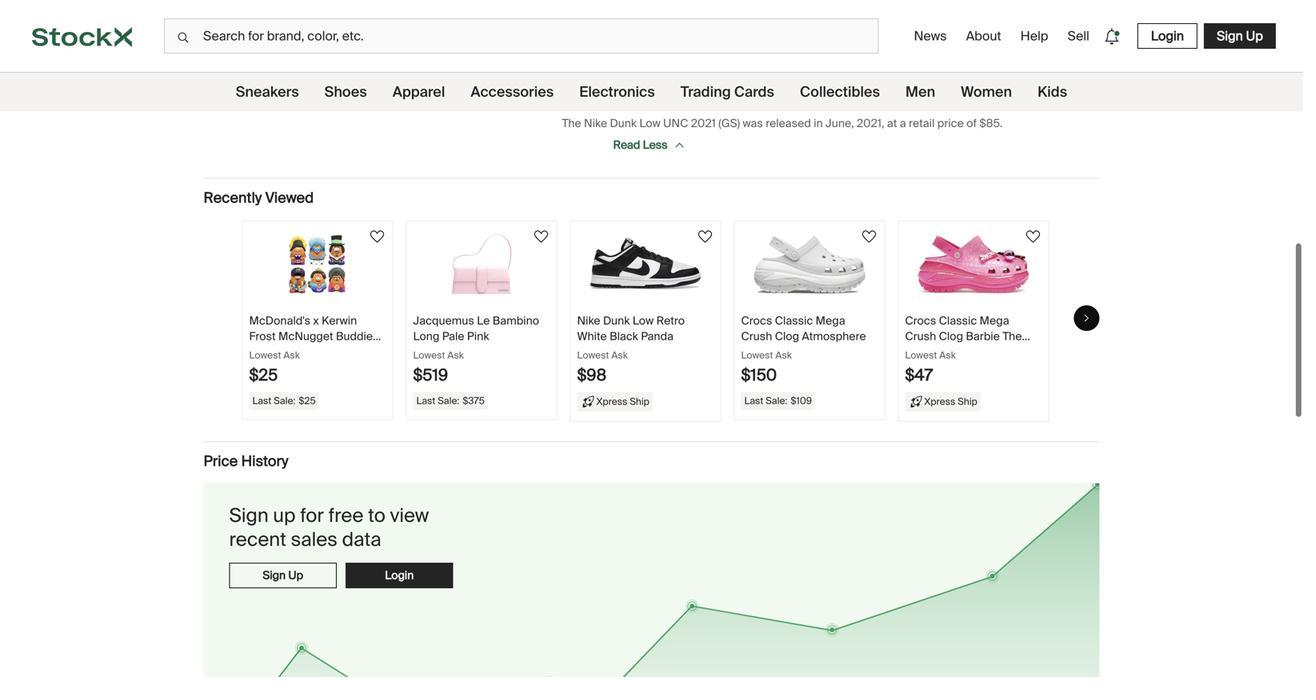 Task type: locate. For each thing, give the bounding box(es) containing it.
pale
[[442, 329, 464, 344]]

0 horizontal spatial grade
[[691, 4, 723, 19]]

shoes link
[[325, 73, 367, 111]]

0 horizontal spatial login button
[[346, 563, 453, 589]]

sign up button
[[1204, 23, 1276, 49], [229, 563, 337, 589]]

for
[[300, 504, 324, 528]]

0 vertical spatial with
[[1002, 0, 1023, 3]]

follow image
[[368, 227, 387, 247], [696, 227, 715, 247], [860, 227, 879, 247], [1024, 227, 1043, 247]]

the down undergirded
[[562, 116, 581, 131]]

0 horizontal spatial sign up button
[[229, 563, 337, 589]]

1 ship from the left
[[630, 396, 650, 408]]

login
[[1151, 28, 1184, 44], [385, 568, 414, 583]]

last down $519
[[416, 395, 435, 407]]

2 last from the left
[[416, 395, 435, 407]]

ship for $47
[[958, 396, 978, 408]]

(gs) up foot.
[[1016, 4, 1037, 19]]

3 follow image from the left
[[860, 227, 879, 247]]

1 vertical spatial unc
[[961, 4, 986, 19]]

1 horizontal spatial last
[[416, 395, 435, 407]]

box
[[847, 20, 867, 35]]

0 vertical spatial school
[[1061, 0, 1097, 3]]

2 crocs from the left
[[905, 314, 936, 329]]

the up "nike"
[[985, 36, 1002, 51]]

1 xpress from the left
[[596, 396, 628, 408]]

0 horizontal spatial crush
[[741, 329, 772, 344]]

0 vertical spatial to
[[869, 20, 880, 35]]

movie
[[905, 345, 936, 359]]

is
[[619, 4, 628, 19], [1040, 4, 1049, 19], [657, 36, 665, 51], [949, 36, 958, 51], [851, 52, 860, 67], [861, 68, 870, 83]]

1 vertical spatial of
[[311, 345, 321, 359]]

2 ask from the left
[[448, 349, 464, 362]]

lowest inside jacquemus le bambino long pale pink lowest ask $519
[[413, 349, 445, 362]]

1 mega from the left
[[816, 314, 845, 329]]

history
[[241, 453, 288, 471]]

1 vertical spatial price
[[204, 453, 238, 471]]

men link
[[906, 73, 935, 111]]

0 vertical spatial of
[[967, 116, 977, 131]]

2 xpress ship from the left
[[924, 396, 978, 408]]

university
[[742, 36, 793, 51], [869, 36, 920, 51], [562, 68, 613, 83], [652, 84, 703, 99]]

also up rubber
[[1011, 52, 1032, 67]]

is up white.
[[949, 36, 958, 51]]

2 sale: from the left
[[438, 395, 460, 407]]

2 mega from the left
[[980, 314, 1009, 329]]

used
[[1033, 36, 1059, 51]]

mcnugget
[[278, 329, 333, 344]]

4 ask from the left
[[776, 349, 792, 362]]

stockx logo image
[[32, 27, 132, 47]]

3 lowest from the left
[[577, 349, 609, 362]]

ask
[[284, 349, 300, 362], [448, 349, 464, 362], [612, 349, 628, 362], [776, 349, 792, 362], [940, 349, 956, 362]]

unc up airflow
[[947, 0, 972, 3]]

product category switcher element
[[0, 73, 1303, 111]]

classic inside crocs classic mega crush clog atmosphere lowest ask $150
[[775, 314, 813, 329]]

0 horizontal spatial last
[[252, 395, 271, 407]]

2021
[[975, 0, 1000, 3], [988, 4, 1013, 19], [691, 116, 716, 131]]

two-
[[734, 0, 757, 3]]

free
[[329, 504, 364, 528]]

1 vertical spatial $25
[[299, 395, 316, 407]]

clog left atmosphere
[[775, 329, 799, 344]]

retail price
[[204, 15, 263, 30]]

the
[[790, 4, 810, 19], [1051, 20, 1071, 35], [795, 68, 814, 83], [562, 116, 581, 131], [1003, 329, 1022, 344]]

crocs inside crocs classic mega crush clog barbie the movie electric pink
[[905, 314, 936, 329]]

crush inside crocs classic mega crush clog atmosphere lowest ask $150
[[741, 329, 772, 344]]

1 ask from the left
[[284, 349, 300, 362]]

read less
[[613, 138, 668, 153]]

1 horizontal spatial mega
[[980, 314, 1009, 329]]

by
[[727, 36, 739, 51], [931, 68, 943, 83], [629, 84, 640, 99]]

1 horizontal spatial clog
[[939, 329, 963, 344]]

0 vertical spatial $25
[[249, 365, 278, 386]]

ask inside jacquemus le bambino long pale pink lowest ask $519
[[448, 349, 464, 362]]

crafted
[[1051, 4, 1088, 19]]

1 sale: from the left
[[274, 395, 296, 407]]

1 vertical spatial by
[[931, 68, 943, 83]]

0 vertical spatial up
[[1246, 28, 1263, 44]]

price left history
[[204, 453, 238, 471]]

1 vertical spatial to
[[368, 504, 386, 528]]

in left white.
[[933, 52, 942, 67]]

1 clog from the left
[[775, 329, 799, 344]]

with up around
[[1002, 0, 1023, 3]]

mega inside crocs classic mega crush clog atmosphere lowest ask $150
[[816, 314, 845, 329]]

crocs up $150
[[741, 314, 772, 329]]

0 horizontal spatial clog
[[775, 329, 799, 344]]

1 horizontal spatial sale:
[[438, 395, 460, 407]]

1 horizontal spatial by
[[727, 36, 739, 51]]

(gs) up smooth
[[595, 4, 616, 19]]

0 vertical spatial sign up button
[[1204, 23, 1276, 49]]

2 horizontal spatial sale:
[[766, 395, 788, 407]]

last for $519
[[416, 395, 435, 407]]

in
[[609, 0, 618, 3], [674, 0, 683, 3], [679, 4, 688, 19], [933, 52, 942, 67], [1080, 52, 1090, 67], [814, 116, 823, 131]]

trading cards link
[[681, 73, 774, 111]]

perforations
[[726, 20, 789, 35]]

0 vertical spatial 2021
[[975, 0, 1000, 3]]

accessories
[[471, 83, 554, 101]]

blue down heel,
[[616, 68, 639, 83]]

last down lowest ask $25
[[252, 395, 271, 407]]

is down all
[[619, 4, 628, 19]]

3 ask from the left
[[612, 349, 628, 362]]

login button right notification unread icon
[[1138, 23, 1198, 49]]

0 horizontal spatial with
[[702, 20, 724, 35]]

2 lowest from the left
[[413, 349, 445, 362]]

crocs for $150
[[741, 314, 772, 329]]

clog inside crocs classic mega crush clog atmosphere lowest ask $150
[[775, 329, 799, 344]]

of inside mcdonald's x kerwin frost mcnugget buddies figures set of 6
[[311, 345, 321, 359]]

on
[[846, 4, 859, 19], [792, 20, 805, 35], [1062, 36, 1075, 51], [642, 68, 655, 83]]

nike
[[868, 0, 891, 3], [881, 4, 905, 19], [760, 52, 784, 67], [584, 116, 607, 131], [577, 314, 601, 329]]

release date
[[204, 40, 273, 55]]

1 horizontal spatial crocs
[[905, 314, 936, 329]]

3 sale: from the left
[[766, 395, 788, 407]]

2 vertical spatial by
[[629, 84, 640, 99]]

0 vertical spatial sign up
[[1217, 28, 1263, 44]]

0 horizontal spatial crocs
[[741, 314, 772, 329]]

smooth
[[589, 20, 629, 35]]

ask down pale on the left of the page
[[448, 349, 464, 362]]

shoe's
[[562, 36, 596, 51]]

up for the top sign up button
[[1246, 28, 1263, 44]]

xpress ship down $98
[[596, 396, 650, 408]]

on up appears
[[1062, 36, 1075, 51]]

(gs)
[[595, 4, 616, 19], [1016, 4, 1037, 19], [719, 116, 740, 131]]

1 vertical spatial school
[[725, 4, 762, 19]]

ask up $150
[[776, 349, 792, 362]]

women link
[[961, 73, 1012, 111]]

of left $85.
[[967, 116, 977, 131]]

1 classic from the left
[[775, 314, 813, 329]]

clog inside crocs classic mega crush clog barbie the movie electric pink
[[939, 329, 963, 344]]

lightly
[[677, 68, 707, 83]]

crocs up movie
[[905, 314, 936, 329]]

crocs inside crocs classic mega crush clog atmosphere lowest ask $150
[[741, 314, 772, 329]]

3 last from the left
[[744, 395, 763, 407]]

last down $150
[[744, 395, 763, 407]]

recently
[[204, 189, 262, 207]]

also
[[960, 36, 982, 51], [1011, 52, 1032, 67]]

toe
[[828, 20, 845, 35]]

sale: for $150
[[766, 395, 788, 407]]

ask right movie
[[940, 349, 956, 362]]

clog for electric
[[939, 329, 963, 344]]

0 vertical spatial pink
[[467, 329, 489, 344]]

color down foot.
[[1004, 36, 1031, 51]]

last for $150
[[744, 395, 763, 407]]

1 horizontal spatial also
[[1011, 52, 1032, 67]]

$25 for last sale: $25
[[299, 395, 316, 407]]

classic
[[775, 314, 813, 329], [939, 314, 977, 329]]

apparel
[[393, 83, 445, 101]]

lowest
[[249, 349, 281, 362], [413, 349, 445, 362], [577, 349, 609, 362], [741, 349, 773, 362], [905, 349, 937, 362]]

sizing
[[562, 4, 592, 19]]

to right the box on the right
[[869, 20, 880, 35]]

pink
[[467, 329, 489, 344], [981, 345, 1003, 359]]

crush up $150
[[741, 329, 772, 344]]

classic up barbie
[[939, 314, 977, 329]]

0 horizontal spatial pink
[[467, 329, 489, 344]]

0 horizontal spatial sign up
[[263, 568, 303, 583]]

last sale: $375
[[416, 395, 485, 407]]

sale:
[[274, 395, 296, 407], [438, 395, 460, 407], [766, 395, 788, 407]]

(gs) left was
[[719, 116, 740, 131]]

accessories link
[[471, 73, 554, 111]]

classic for $150
[[775, 314, 813, 329]]

0 vertical spatial login
[[1151, 28, 1184, 44]]

to right free
[[368, 504, 386, 528]]

bambino
[[493, 314, 539, 329]]

with up contrasted
[[702, 20, 724, 35]]

ship down nike dunk low retro white black panda lowest ask $98
[[630, 396, 650, 408]]

of
[[967, 116, 977, 131], [311, 345, 321, 359]]

1 horizontal spatial up
[[1246, 28, 1263, 44]]

0 horizontal spatial mega
[[816, 314, 845, 329]]

mega for electric
[[980, 314, 1009, 329]]

1 horizontal spatial pink
[[981, 345, 1003, 359]]

xpress down $47
[[924, 396, 956, 408]]

2 crush from the left
[[905, 329, 936, 344]]

midsole
[[1023, 68, 1064, 83]]

xpress ship for $47
[[924, 396, 978, 408]]

1 vertical spatial sign
[[229, 504, 269, 528]]

trading cards
[[681, 83, 774, 101]]

2 clog from the left
[[939, 329, 963, 344]]

undergirded
[[562, 84, 626, 99]]

sale: down lowest ask $25
[[274, 395, 296, 407]]

5 ask from the left
[[940, 349, 956, 362]]

sign
[[1217, 28, 1243, 44], [229, 504, 269, 528], [263, 568, 286, 583]]

white up 'base'
[[631, 20, 659, 35]]

lowest ask $25
[[249, 349, 300, 386]]

last for $25
[[252, 395, 271, 407]]

crush inside crocs classic mega crush clog barbie the movie electric pink
[[905, 329, 936, 344]]

in up leather,
[[679, 4, 688, 19]]

lowest down frost
[[249, 349, 281, 362]]

nike up white
[[577, 314, 601, 329]]

0 horizontal spatial ship
[[630, 396, 650, 408]]

clog
[[775, 329, 799, 344], [939, 329, 963, 344]]

1 vertical spatial with
[[702, 20, 724, 35]]

clog up electric
[[939, 329, 963, 344]]

pink down le
[[467, 329, 489, 344]]

school
[[1061, 0, 1097, 3], [725, 4, 762, 19]]

1 horizontal spatial login
[[1151, 28, 1184, 44]]

the up padded
[[741, 52, 758, 67]]

nike up tongue.
[[760, 52, 784, 67]]

4 lowest from the left
[[741, 349, 773, 362]]

1 horizontal spatial school
[[1061, 0, 1097, 3]]

1 horizontal spatial grade
[[1026, 0, 1058, 3]]

1 horizontal spatial ship
[[958, 396, 978, 408]]

2 horizontal spatial last
[[744, 395, 763, 407]]

0 horizontal spatial xpress ship
[[596, 396, 650, 408]]

2 ship from the left
[[958, 396, 978, 408]]

pink inside jacquemus le bambino long pale pink lowest ask $519
[[467, 329, 489, 344]]

1 vertical spatial login
[[385, 568, 414, 583]]

retro
[[656, 314, 685, 329]]

1 horizontal spatial to
[[869, 20, 880, 35]]

0 horizontal spatial (gs)
[[595, 4, 616, 19]]

1 horizontal spatial sign up
[[1217, 28, 1263, 44]]

the right barbie
[[1003, 329, 1022, 344]]

0 horizontal spatial $25
[[249, 365, 278, 386]]

mega up atmosphere
[[816, 314, 845, 329]]

2 classic from the left
[[939, 314, 977, 329]]

by down and
[[629, 84, 640, 99]]

to inside sign up for free to view recent sales data
[[368, 504, 386, 528]]

0 vertical spatial sign
[[1217, 28, 1243, 44]]

1 horizontal spatial crush
[[905, 329, 936, 344]]

0 horizontal spatial white
[[598, 36, 626, 51]]

viewed
[[265, 189, 314, 207]]

grade
[[1026, 0, 1058, 3], [691, 4, 723, 19]]

1 vertical spatial up
[[288, 568, 303, 583]]

classic up atmosphere
[[775, 314, 813, 329]]

1 horizontal spatial color
[[1004, 36, 1031, 51]]

2 horizontal spatial white
[[955, 68, 983, 83]]

0 horizontal spatial login
[[385, 568, 414, 583]]

0 horizontal spatial to
[[368, 504, 386, 528]]

1 horizontal spatial xpress
[[924, 396, 956, 408]]

sign inside sign up for free to view recent sales data
[[229, 504, 269, 528]]

lowest inside crocs classic mega crush clog atmosphere lowest ask $150
[[741, 349, 773, 362]]

lowest up $47
[[905, 349, 937, 362]]

of left 6
[[311, 345, 321, 359]]

$25 down lowest ask $25
[[299, 395, 316, 407]]

$519
[[413, 365, 448, 386]]

in left june,
[[814, 116, 823, 131]]

sale: left the $109 at the bottom
[[766, 395, 788, 407]]

0 horizontal spatial up
[[288, 568, 303, 583]]

about
[[966, 28, 1001, 44]]

lowest down long
[[413, 349, 445, 362]]

0 horizontal spatial xpress
[[596, 396, 628, 408]]

0 horizontal spatial by
[[629, 84, 640, 99]]

1 follow image from the left
[[368, 227, 387, 247]]

1 horizontal spatial sign up button
[[1204, 23, 1276, 49]]

1 last from the left
[[252, 395, 271, 407]]

classic inside crocs classic mega crush clog barbie the movie electric pink
[[939, 314, 977, 329]]

$25 down figures
[[249, 365, 278, 386]]

1 horizontal spatial classic
[[939, 314, 977, 329]]

xpress down $98
[[596, 396, 628, 408]]

$25 inside lowest ask $25
[[249, 365, 278, 386]]

set
[[291, 345, 308, 359]]

white down smooth
[[598, 36, 626, 51]]

university down "swoosh,"
[[562, 68, 613, 83]]

0 vertical spatial login button
[[1138, 23, 1198, 49]]

xpress ship down the lowest ask $47
[[924, 396, 978, 408]]

about link
[[960, 21, 1008, 51]]

contrasted
[[668, 36, 724, 51]]

color
[[783, 0, 809, 3], [1004, 36, 1031, 51]]

5 lowest from the left
[[905, 349, 937, 362]]

1 crocs from the left
[[741, 314, 772, 329]]

login down view
[[385, 568, 414, 583]]

a down and
[[643, 84, 650, 99]]

all
[[621, 0, 632, 3]]

nike right this
[[868, 0, 891, 3]]

0 horizontal spatial of
[[311, 345, 321, 359]]

1 vertical spatial grade
[[691, 4, 723, 19]]

1 vertical spatial color
[[1004, 36, 1031, 51]]

1 horizontal spatial $25
[[299, 395, 316, 407]]

mega inside crocs classic mega crush clog barbie the movie electric pink
[[980, 314, 1009, 329]]

the left foot.
[[1006, 20, 1023, 35]]

lowest down white
[[577, 349, 609, 362]]

1 xpress ship from the left
[[596, 396, 650, 408]]

by up the where at the top right
[[727, 36, 739, 51]]

sign for bottom sign up button
[[263, 568, 286, 583]]

crush up movie
[[905, 329, 936, 344]]

1 crush from the left
[[741, 329, 772, 344]]

price up release date
[[236, 15, 263, 30]]

1 horizontal spatial white
[[631, 20, 659, 35]]

white down white.
[[955, 68, 983, 83]]

sale: for $25
[[274, 395, 296, 407]]

dunk
[[894, 0, 921, 3], [907, 4, 934, 19], [610, 116, 637, 131], [603, 314, 630, 329]]

released
[[766, 116, 811, 131]]

where
[[706, 52, 738, 67]]

ship down electric
[[958, 396, 978, 408]]

completed
[[872, 68, 929, 83]]

recent
[[229, 528, 286, 552]]

also up white.
[[960, 36, 982, 51]]

0 horizontal spatial classic
[[775, 314, 813, 329]]

sale: left '$375'
[[438, 395, 460, 407]]

1 lowest from the left
[[249, 349, 281, 362]]

4 follow image from the left
[[1024, 227, 1043, 247]]

heel,
[[609, 52, 634, 67]]

1 horizontal spatial with
[[1002, 0, 1023, 3]]

price
[[938, 116, 964, 131]]

2 vertical spatial sign
[[263, 568, 286, 583]]

sneaker
[[817, 68, 858, 83]]

ask down black on the left
[[612, 349, 628, 362]]

a down white.
[[946, 68, 952, 83]]

0 vertical spatial color
[[783, 0, 809, 3]]

frost
[[249, 329, 276, 344]]

unc up around
[[961, 4, 986, 19]]

classic
[[695, 0, 731, 3]]

follow image for $47
[[1024, 227, 1043, 247]]

1 horizontal spatial xpress ship
[[924, 396, 978, 408]]

in right leather
[[674, 0, 683, 3]]

1 vertical spatial pink
[[981, 345, 1003, 359]]

grade down classic
[[691, 4, 723, 19]]

grade up foot.
[[1026, 0, 1058, 3]]

price history
[[204, 453, 288, 471]]

2 follow image from the left
[[696, 227, 715, 247]]

0 vertical spatial white
[[631, 20, 659, 35]]

lowest up $150
[[741, 349, 773, 362]]

the nike dunk low unc 2021 (gs) was released in june, 2021, at a retail price of $85.
[[562, 116, 1003, 131]]

color up "size."
[[783, 0, 809, 3]]

lowest inside lowest ask $25
[[249, 349, 281, 362]]

$109
[[791, 395, 812, 407]]

2 xpress from the left
[[924, 396, 956, 408]]

2 vertical spatial unc
[[663, 116, 688, 131]]

1 vertical spatial sign up
[[263, 568, 303, 583]]



Task type: describe. For each thing, give the bounding box(es) containing it.
the right "size."
[[790, 4, 810, 19]]

is down "overlays;"
[[851, 52, 860, 67]]

2 horizontal spatial (gs)
[[1016, 4, 1037, 19]]

mega for $150
[[816, 314, 845, 329]]

lowest ask $47
[[905, 349, 956, 386]]

at
[[887, 116, 897, 131]]

blue up the brand
[[795, 36, 819, 51]]

2 vertical spatial white
[[955, 68, 983, 83]]

mcdonald's x kerwin frost mcnugget buddies figures set of 6 image
[[262, 235, 374, 295]]

women
[[961, 83, 1012, 101]]

0 vertical spatial grade
[[1026, 0, 1058, 3]]

in left all
[[609, 0, 618, 3]]

collectibles
[[800, 83, 880, 101]]

is right sneaker at the right top
[[861, 68, 870, 83]]

on down and
[[642, 68, 655, 83]]

dunk inside nike dunk low retro white black panda lowest ask $98
[[603, 314, 630, 329]]

lowest inside the lowest ask $47
[[905, 349, 937, 362]]

sign for the top sign up button
[[1217, 28, 1243, 44]]

was
[[743, 116, 763, 131]]

june,
[[826, 116, 854, 131]]

rubber
[[985, 68, 1020, 83]]

the inside crocs classic mega crush clog barbie the movie electric pink
[[1003, 329, 1022, 344]]

help
[[1021, 28, 1049, 44]]

6
[[324, 345, 331, 359]]

nike dunk low retro white black panda image
[[590, 235, 702, 295]]

0 vertical spatial by
[[727, 36, 739, 51]]

retail
[[909, 116, 935, 131]]

shoes
[[325, 83, 367, 101]]

apparel link
[[393, 73, 445, 111]]

crocs classic mega crush clog atmosphere lowest ask $150
[[741, 314, 866, 386]]

a left classic
[[686, 0, 692, 3]]

name
[[819, 52, 849, 67]]

2021,
[[857, 116, 885, 131]]

white
[[577, 329, 607, 344]]

stockx logo link
[[0, 0, 164, 72]]

Search... search field
[[164, 18, 879, 54]]

crush for $150
[[741, 329, 772, 344]]

1 vertical spatial white
[[598, 36, 626, 51]]

release
[[204, 40, 246, 55]]

is up heel
[[657, 36, 665, 51]]

move carousel right image
[[1082, 314, 1092, 323]]

1 vertical spatial 2021
[[988, 4, 1013, 19]]

the down heel
[[657, 68, 674, 83]]

06/24/2021
[[323, 40, 383, 55]]

black
[[610, 329, 638, 344]]

0 horizontal spatial school
[[725, 4, 762, 19]]

follow image for $98
[[696, 227, 715, 247]]

le
[[477, 314, 490, 329]]

read less button
[[608, 132, 690, 159]]

follow image for $25
[[368, 227, 387, 247]]

lowest inside nike dunk low retro white black panda lowest ask $98
[[577, 349, 609, 362]]

0 vertical spatial unc
[[947, 0, 972, 3]]

0 horizontal spatial color
[[783, 0, 809, 3]]

padded
[[710, 68, 750, 83]]

leather,
[[662, 20, 700, 35]]

ask inside crocs classic mega crush clog atmosphere lowest ask $150
[[776, 349, 792, 362]]

notification unread icon image
[[1101, 25, 1123, 48]]

$150
[[741, 365, 777, 386]]

ask inside lowest ask $25
[[284, 349, 300, 362]]

2 horizontal spatial by
[[931, 68, 943, 83]]

blue down airflow
[[923, 36, 946, 51]]

university down perforations
[[742, 36, 793, 51]]

ship for $98
[[630, 396, 650, 408]]

xpress ship for $98
[[596, 396, 650, 408]]

the down upper
[[808, 20, 825, 35]]

recently viewed
[[204, 189, 314, 207]]

increase
[[882, 20, 927, 35]]

up
[[273, 504, 296, 528]]

2 vertical spatial 2021
[[691, 116, 716, 131]]

last sale: $109
[[744, 395, 812, 407]]

last sale: $25
[[252, 395, 316, 407]]

tone
[[757, 0, 780, 3]]

low inside nike dunk low retro white black panda lowest ask $98
[[633, 314, 654, 329]]

follow image for $150
[[860, 227, 879, 247]]

size.
[[764, 4, 788, 19]]

$85
[[323, 15, 344, 30]]

and
[[637, 52, 656, 67]]

on down this
[[846, 4, 859, 19]]

sale: for $519
[[438, 395, 460, 407]]

on up the brand
[[792, 20, 805, 35]]

university up embroidered
[[869, 36, 920, 51]]

electronics
[[579, 83, 655, 101]]

xpress for $98
[[596, 396, 628, 408]]

ask inside nike dunk low retro white black panda lowest ask $98
[[612, 349, 628, 362]]

cards
[[734, 83, 774, 101]]

nike dunk low retro white black panda lowest ask $98
[[577, 314, 685, 386]]

tag,
[[684, 52, 704, 67]]

sign up for the top sign up button
[[1217, 28, 1263, 44]]

crocs for electric
[[905, 314, 936, 329]]

the down this
[[862, 4, 879, 19]]

follow image
[[532, 227, 551, 247]]

overlays;
[[821, 36, 867, 51]]

buddies
[[336, 329, 379, 344]]

up for bottom sign up button
[[288, 568, 303, 583]]

airflow
[[930, 20, 964, 35]]

appears
[[1035, 52, 1078, 67]]

xpress for $47
[[924, 396, 956, 408]]

the down crafted
[[1051, 20, 1071, 35]]

figures
[[249, 345, 288, 359]]

0 vertical spatial price
[[236, 15, 263, 30]]

mcdonald's x kerwin frost mcnugget buddies figures set of 6
[[249, 314, 379, 359]]

around
[[966, 20, 1003, 35]]

clog for $150
[[775, 329, 799, 344]]

nike inside nike dunk low retro white black panda lowest ask $98
[[577, 314, 601, 329]]

long
[[413, 329, 440, 344]]

jacquemus le bambino long pale pink image
[[426, 235, 538, 295]]

sneakers link
[[236, 73, 299, 111]]

available
[[630, 4, 676, 19]]

ask inside the lowest ask $47
[[940, 349, 956, 362]]

crush for electric
[[905, 329, 936, 344]]

less
[[643, 138, 668, 153]]

electronics link
[[579, 73, 655, 111]]

1 vertical spatial also
[[1011, 52, 1032, 67]]

1 horizontal spatial login button
[[1138, 23, 1198, 49]]

is up foot.
[[1040, 4, 1049, 19]]

help link
[[1014, 21, 1055, 51]]

1 horizontal spatial of
[[967, 116, 977, 131]]

crocs classic mega crush clog barbie the movie electric pink
[[905, 314, 1022, 359]]

x
[[313, 314, 319, 329]]

jacquemus
[[413, 314, 474, 329]]

1 horizontal spatial (gs)
[[719, 116, 740, 131]]

pink inside crocs classic mega crush clog barbie the movie electric pink
[[981, 345, 1003, 359]]

university down lightly
[[652, 84, 703, 99]]

$375
[[463, 395, 485, 407]]

kids link
[[1038, 73, 1067, 111]]

men
[[906, 83, 935, 101]]

1 vertical spatial sign up button
[[229, 563, 337, 589]]

nike up increase
[[881, 4, 905, 19]]

blue down padded
[[706, 84, 729, 99]]

sales
[[291, 528, 338, 552]]

classic for electric
[[939, 314, 977, 329]]

dressed in all leather in a classic two-tone color block, this nike dunk low unc 2021 with grade school sizing (gs) is available in grade school size. the upper on the nike dunk low unc 2021 (gs) is crafted from smooth white leather, with perforations on the toe box to increase airflow around the foot. the shoe's white base is contrasted by university blue overlays; university blue is also the color used on the swoosh, heel, and heel tag, where the nike brand name is embroidered in white. "nike" also appears in university blue on the lightly padded tongue. the sneaker is completed by a white rubber midsole undergirded by a university blue outsole.
[[562, 0, 1097, 99]]

sell link
[[1061, 21, 1096, 51]]

$25 for lowest ask $25
[[249, 365, 278, 386]]

view
[[390, 504, 429, 528]]

swoosh,
[[562, 52, 606, 67]]

embroidered
[[863, 52, 930, 67]]

crocs classic mega crush clog atmosphere image
[[754, 235, 866, 295]]

collectibles link
[[800, 73, 880, 111]]

upper
[[812, 4, 843, 19]]

the down the brand
[[795, 68, 814, 83]]

crocs classic mega crush clog barbie the movie electric pink image
[[918, 235, 1030, 295]]

retail
[[204, 15, 233, 30]]

kids
[[1038, 83, 1067, 101]]

panda
[[641, 329, 674, 344]]

sign up for free to view recent sales data
[[229, 504, 429, 552]]

a right at
[[900, 116, 906, 131]]

jacquemus le bambino long pale pink lowest ask $519
[[413, 314, 539, 386]]

1 vertical spatial login button
[[346, 563, 453, 589]]

to inside dressed in all leather in a classic two-tone color block, this nike dunk low unc 2021 with grade school sizing (gs) is available in grade school size. the upper on the nike dunk low unc 2021 (gs) is crafted from smooth white leather, with perforations on the toe box to increase airflow around the foot. the shoe's white base is contrasted by university blue overlays; university blue is also the color used on the swoosh, heel, and heel tag, where the nike brand name is embroidered in white. "nike" also appears in university blue on the lightly padded tongue. the sneaker is completed by a white rubber midsole undergirded by a university blue outsole.
[[869, 20, 880, 35]]

sign up for bottom sign up button
[[263, 568, 303, 583]]

in down sell
[[1080, 52, 1090, 67]]

sell
[[1068, 28, 1090, 44]]

news link
[[908, 21, 953, 51]]

the left notification unread icon
[[1078, 36, 1095, 51]]

nike down undergirded
[[584, 116, 607, 131]]

atmosphere
[[802, 329, 866, 344]]

0 horizontal spatial also
[[960, 36, 982, 51]]

"nike"
[[978, 52, 1008, 67]]

outsole.
[[732, 84, 773, 99]]

dressed
[[562, 0, 606, 3]]

$85.
[[980, 116, 1003, 131]]

$47
[[905, 365, 933, 386]]

sneakers
[[236, 83, 299, 101]]



Task type: vqa. For each thing, say whether or not it's contained in the screenshot.
Platforms link
no



